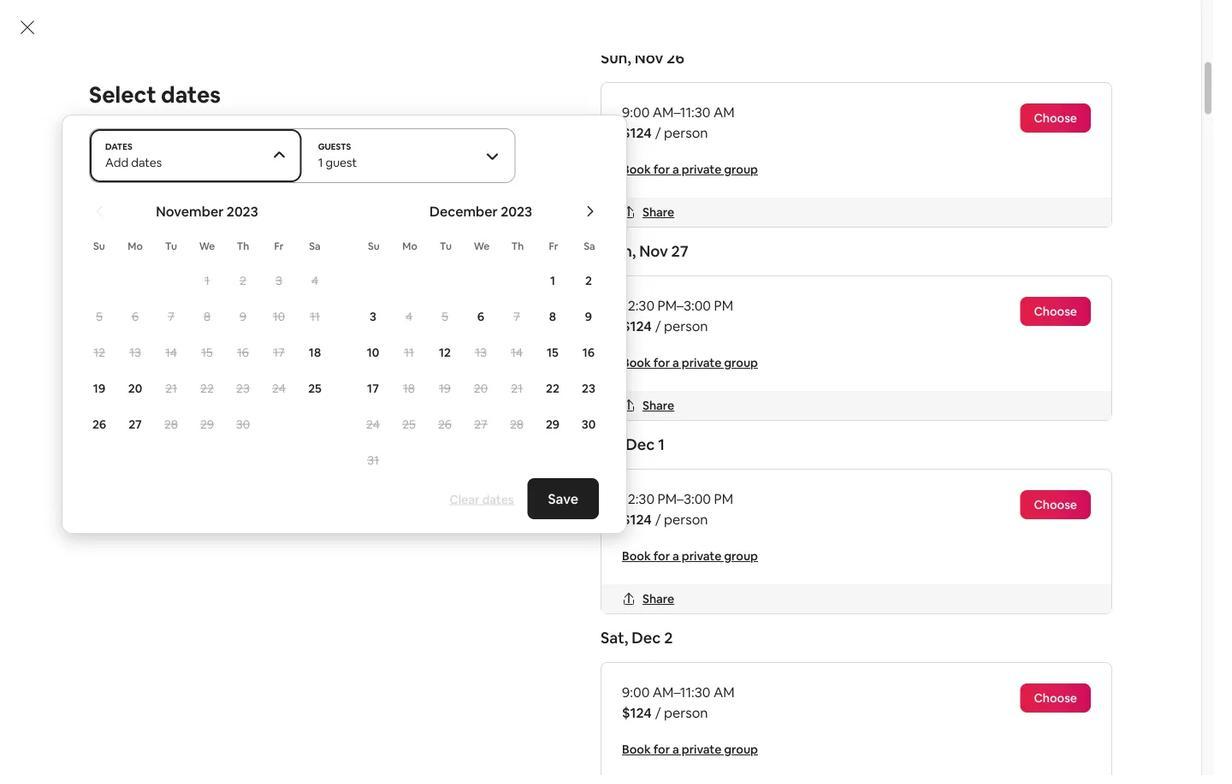 Task type: locate. For each thing, give the bounding box(es) containing it.
professional
[[366, 725, 442, 742]]

0 horizontal spatial 29 button
[[189, 407, 225, 442]]

1 16 button from the left
[[225, 336, 261, 370]]

person
[[1019, 113, 1058, 129], [664, 124, 708, 142], [1019, 300, 1058, 315], [664, 318, 708, 335], [664, 511, 708, 529], [664, 704, 708, 722]]

1 horizontal spatial to
[[405, 250, 416, 265]]

10 for topmost 10 button
[[273, 309, 285, 324]]

0 horizontal spatial has
[[476, 268, 498, 286]]

nov right 'sun,'
[[635, 48, 664, 68]]

27 for 1st 27 button from the right
[[474, 417, 488, 432]]

if
[[342, 250, 349, 265]]

2 21 from the left
[[511, 381, 523, 396]]

cliff
[[328, 161, 365, 186], [89, 168, 111, 183], [137, 250, 159, 265]]

1 th from the left
[[237, 240, 249, 253]]

1 12 button from the left
[[81, 336, 117, 370]]

8 left bay
[[549, 309, 556, 324]]

fr
[[274, 240, 284, 253], [549, 240, 558, 253]]

5 for second 5 button from right
[[96, 309, 103, 324]]

1 horizontal spatial surf
[[561, 725, 586, 742]]

exact
[[258, 350, 293, 368]]

is right years
[[549, 289, 559, 306]]

book for a private group link for third share button
[[622, 549, 758, 565]]

1 horizontal spatial 5
[[442, 309, 448, 324]]

0 vertical spatial by
[[426, 350, 442, 368]]

pm
[[714, 297, 734, 315], [714, 490, 734, 508]]

13 button down accredited
[[463, 336, 499, 370]]

0 horizontal spatial mo
[[128, 240, 143, 253]]

1 vertical spatial airbnb
[[331, 474, 364, 487]]

2018
[[300, 192, 325, 207]]

0 vertical spatial surf
[[181, 309, 207, 327]]

15 for 1st 15 button from left
[[201, 345, 213, 360]]

1 horizontal spatial 24 button
[[355, 407, 391, 442]]

3 button right (sf's
[[261, 264, 297, 298]]

1 horizontal spatial 26 button
[[427, 407, 463, 442]]

21 down the team
[[511, 381, 523, 396]]

2 button for december 2023
[[571, 264, 607, 298]]

0 horizontal spatial only
[[123, 151, 147, 166]]

2 horizontal spatial or
[[539, 460, 549, 474]]

learn more about the host, cliff. image
[[122, 161, 169, 209], [122, 161, 169, 209]]

10 right the &
[[273, 309, 285, 324]]

1 horizontal spatial surf
[[485, 309, 509, 327]]

1 horizontal spatial 14 button
[[499, 336, 535, 370]]

2 vertical spatial share
[[643, 592, 675, 607]]

mo left 137
[[128, 240, 143, 253]]

show inside show only private group availability cliff can host private groups of any size, up to 8 guests. private group rates start at $496.
[[89, 151, 120, 166]]

2 12:30 from the top
[[622, 490, 655, 508]]

1 book from the top
[[622, 162, 651, 178]]

the right that
[[882, 759, 903, 775]]

1 horizontal spatial 17 button
[[355, 371, 391, 406]]

1 vertical spatial we
[[974, 759, 993, 775]]

1 horizontal spatial 19
[[439, 381, 451, 396]]

communicate
[[551, 460, 616, 474]]

9 button
[[225, 300, 261, 334], [571, 300, 607, 334]]

2 2023 from the left
[[501, 202, 532, 220]]

0 horizontal spatial 19 button
[[81, 371, 117, 406]]

airbnb down protect
[[331, 474, 364, 487]]

2 tu from the left
[[440, 240, 452, 253]]

of right outside
[[656, 460, 666, 474]]

school down i'm
[[122, 289, 163, 306]]

or inside contact cliff for dates and times not listed, or if you want to book for a larger group.
[[328, 250, 339, 265]]

1 30 button from the left
[[225, 407, 261, 442]]

1 vertical spatial 17
[[367, 381, 379, 396]]

0 vertical spatial 4 button
[[297, 264, 333, 298]]

13 right day)
[[475, 345, 487, 360]]

1 vertical spatial 3 button
[[355, 300, 391, 334]]

26 button up never
[[427, 407, 463, 442]]

of inside show only private group availability cliff can host private groups of any size, up to 8 guests. private group rates start at $496.
[[246, 168, 258, 183]]

2023 up larger
[[501, 202, 532, 220]]

9 for 2nd 9 button from right
[[240, 309, 247, 324]]

hi i'm cliff, the creator of adventure out!  adventure out has been the city-licensed surf school in pacifica (sf's only beginner surf spot) for over 20 years and is the only nssia (national surf school & instructor association) accredited surf school in the bay area!  you will be in great hands with our team! (please note: we have a team of licensed and certified instructors - exact instructor varies day by day)
[[122, 268, 679, 368]]

1 button for november 2023
[[189, 264, 225, 298]]

2 button
[[225, 264, 261, 298], [571, 264, 607, 298]]

11 for left 11 button
[[310, 309, 320, 324]]

22 up learn more about the host, alan. image
[[200, 381, 214, 396]]

2 book for a private group link from the top
[[622, 356, 758, 371]]

by right day
[[426, 350, 442, 368]]

1 26 button from the left
[[81, 407, 117, 442]]

1 vertical spatial your
[[365, 460, 386, 474]]

/ person
[[1012, 113, 1058, 129], [1012, 300, 1058, 315]]

show for show only private group availability cliff can host private groups of any size, up to 8 guests. private group rates start at $496.
[[89, 151, 120, 166]]

0 vertical spatial 18
[[309, 345, 321, 360]]

and down been
[[523, 289, 546, 306]]

12 for 2nd 12 "button" from left
[[439, 345, 451, 360]]

22
[[200, 381, 214, 396], [546, 381, 560, 396]]

0 vertical spatial am
[[714, 104, 735, 121]]

0 horizontal spatial best
[[194, 759, 222, 775]]

22 button down instructors at the left of page
[[189, 371, 225, 406]]

1 vertical spatial has
[[510, 742, 532, 759]]

spend
[[996, 759, 1035, 775]]

book
[[419, 250, 447, 265]]

1 30 from the left
[[236, 417, 250, 432]]

23 for second 23 "button"
[[582, 381, 596, 396]]

4 up beginner at top
[[312, 273, 318, 288]]

1 2 button from the left
[[225, 264, 261, 298]]

1 horizontal spatial 27 button
[[463, 407, 499, 442]]

0 horizontal spatial 21 button
[[153, 371, 189, 406]]

is left hand-
[[223, 673, 233, 691]]

has right 'world.'
[[510, 742, 532, 759]]

1 share button from the top
[[615, 198, 682, 227]]

start
[[119, 185, 146, 200]]

1 29 from the left
[[200, 417, 214, 432]]

3 share button from the top
[[615, 585, 682, 614]]

12:30 for second share button from the top
[[622, 297, 655, 315]]

1 horizontal spatial 4
[[406, 309, 413, 324]]

identity
[[265, 229, 313, 246]]

18 button down day
[[391, 371, 427, 406]]

0 vertical spatial 3
[[276, 273, 282, 288]]

day
[[400, 350, 423, 368]]

16 left '-'
[[237, 345, 249, 360]]

fr right times
[[274, 240, 284, 253]]

and down bay
[[605, 330, 629, 347]]

select dates
[[89, 80, 221, 109]]

1 13 from the left
[[129, 345, 141, 360]]

the
[[190, 268, 211, 286], [536, 268, 557, 286], [562, 289, 583, 306], [570, 309, 592, 327], [313, 474, 329, 487], [336, 673, 358, 691], [451, 673, 472, 691], [141, 725, 162, 742], [288, 725, 310, 742], [495, 725, 517, 742], [122, 759, 143, 775], [445, 759, 466, 775], [743, 759, 764, 775], [882, 759, 903, 775]]

1 5 from the left
[[96, 309, 103, 324]]

1 15 from the left
[[201, 345, 213, 360]]

23 down bay
[[582, 381, 596, 396]]

16 down bay
[[583, 345, 595, 360]]

0 horizontal spatial 11
[[310, 309, 320, 324]]

to
[[313, 460, 325, 474]]

1 / person from the top
[[1012, 113, 1058, 129]]

2 19 from the left
[[439, 381, 451, 396]]

8 button
[[189, 300, 225, 334], [535, 300, 571, 334]]

2023 for november 2023
[[227, 202, 258, 220]]

0 horizontal spatial 12
[[93, 345, 105, 360]]

guests.
[[350, 168, 389, 183]]

24
[[272, 381, 286, 396], [366, 417, 380, 432]]

1 horizontal spatial 2 button
[[571, 264, 607, 298]]

30 button
[[225, 407, 261, 442], [571, 407, 607, 442]]

2 26 button from the left
[[427, 407, 463, 442]]

1 pm–3:00 from the top
[[658, 297, 711, 315]]

17 for the left 17 "button"
[[273, 345, 285, 360]]

tour
[[790, 725, 817, 742]]

share up sat, dec 2 at the bottom of page
[[643, 592, 675, 607]]

book for a private group
[[622, 162, 758, 178], [622, 356, 758, 371], [622, 549, 758, 565], [622, 743, 758, 758]]

guests
[[318, 141, 351, 152]]

6 button
[[117, 300, 153, 334], [463, 300, 499, 334]]

beginners
[[642, 759, 705, 775]]

to inside show only private group availability cliff can host private groups of any size, up to 8 guests. private group rates start at $496.
[[325, 168, 337, 183]]

share up "mon, nov 27"
[[643, 205, 675, 220]]

group
[[193, 151, 227, 166], [724, 162, 758, 178], [433, 168, 466, 183], [724, 356, 758, 371], [724, 549, 758, 565], [724, 743, 758, 758]]

1 horizontal spatial 24
[[366, 417, 380, 432]]

1 vertical spatial world's
[[146, 759, 191, 775]]

surf up great
[[181, 309, 207, 327]]

surf right world
[[561, 725, 586, 742]]

25 button down instructor
[[297, 371, 333, 406]]

on
[[212, 192, 226, 207]]

share up fri, dec 1
[[643, 398, 675, 414]]

12 for 1st 12 "button"
[[93, 345, 105, 360]]

we down accredited
[[433, 330, 452, 347]]

9:00 am–11:30 am
[[782, 226, 866, 239]]

0 vertical spatial share button
[[615, 198, 682, 227]]

more
[[902, 405, 936, 422], [948, 742, 982, 759], [906, 759, 939, 775]]

0 vertical spatial 25 button
[[297, 371, 333, 406]]

0 horizontal spatial 24 button
[[261, 371, 297, 406]]

27 left hosts:
[[129, 417, 142, 432]]

1
[[318, 155, 323, 170], [205, 273, 210, 288], [550, 273, 556, 288], [658, 435, 665, 455]]

cliff inside show only private group availability cliff can host private groups of any size, up to 8 guests. private group rates start at $496.
[[89, 168, 111, 183]]

airbnb inside to protect your payment, never transfer money or communicate outside of the airbnb website or app.
[[331, 474, 364, 487]]

2 16 button from the left
[[571, 336, 607, 370]]

0 horizontal spatial 30
[[236, 417, 250, 432]]

has
[[476, 268, 498, 286], [510, 742, 532, 759]]

to right want
[[405, 250, 416, 265]]

meet your host, cliff host on airbnb since 2018
[[183, 161, 365, 207]]

1 2023 from the left
[[227, 202, 258, 220]]

2 12 from the left
[[439, 345, 451, 360]]

2 9 from the left
[[585, 309, 592, 324]]

world's
[[475, 673, 520, 691], [146, 759, 191, 775]]

0 horizontal spatial th
[[237, 240, 249, 253]]

13
[[129, 345, 141, 360], [475, 345, 487, 360]]

1 9 from the left
[[240, 309, 247, 324]]

26 up never
[[438, 417, 452, 432]]

5 button left the "will"
[[81, 300, 117, 334]]

1 23 from the left
[[236, 381, 250, 396]]

2 20 button from the left
[[463, 371, 499, 406]]

a inside hi i'm cliff, the creator of adventure out!  adventure out has been the city-licensed surf school in pacifica (sf's only beginner surf spot) for over 20 years and is the only nssia (national surf school & instructor association) accredited surf school in the bay area!  you will be in great hands with our team! (please note: we have a team of licensed and certified instructors - exact instructor varies day by day)
[[487, 330, 495, 347]]

23 button up the fri,
[[571, 371, 607, 406]]

1 12:30 from the top
[[622, 297, 655, 315]]

2 28 from the left
[[510, 417, 524, 432]]

12:30
[[622, 297, 655, 315], [622, 490, 655, 508]]

3 button down 'out!'
[[355, 300, 391, 334]]

wsl,
[[361, 673, 392, 691]]

1 horizontal spatial 27
[[474, 417, 488, 432]]

su right if
[[368, 240, 380, 253]]

8 left the guests.
[[340, 168, 347, 183]]

this experience is hand-picked by the wsl, home of the world's best surfers.
[[122, 673, 601, 691]]

is
[[549, 289, 559, 306], [223, 673, 233, 691]]

6 up "have"
[[477, 309, 485, 324]]

dates inside dates add dates
[[131, 155, 162, 170]]

25 button up payment,
[[391, 407, 427, 442]]

1 vertical spatial 12:30
[[622, 490, 655, 508]]

14 right "have"
[[511, 345, 523, 360]]

0 horizontal spatial 20 button
[[117, 371, 153, 406]]

mon, nov 27
[[601, 242, 689, 262]]

tu up out
[[440, 240, 452, 253]]

0 vertical spatial am–11:30
[[653, 104, 711, 121]]

licensed down mon,
[[588, 268, 640, 286]]

your left the size,
[[233, 161, 273, 186]]

20 inside hi i'm cliff, the creator of adventure out!  adventure out has been the city-licensed surf school in pacifica (sf's only beginner surf spot) for over 20 years and is the only nssia (national surf school & instructor association) accredited surf school in the bay area!  you will be in great hands with our team! (please note: we have a team of licensed and certified instructors - exact instructor varies day by day)
[[467, 289, 483, 306]]

1 button for december 2023
[[535, 264, 571, 298]]

1 horizontal spatial 16 button
[[571, 336, 607, 370]]

dates inside button
[[482, 492, 514, 507]]

18 right our
[[309, 345, 321, 360]]

1 horizontal spatial 2
[[585, 273, 592, 288]]

our
[[286, 330, 307, 347]]

alike,
[[708, 759, 740, 775]]

share button up sat, dec 2 at the bottom of page
[[615, 585, 682, 614]]

0 horizontal spatial 24
[[272, 381, 286, 396]]

has inside as the governing body for the sport of professional surfing, the world surf league (wsl) oversees a global tour of men's and women's shortboard, longboard, big wave, and development tier competitions, and has crowned annual world champions since 1976. its members include more than 2,500 of the world's best surfers, and millions of fans around the world. supporting pros and beginners alike, the wsl believes that the more time we spend in t
[[510, 742, 532, 759]]

share button up "mon, nov 27"
[[615, 198, 682, 227]]

since left 1976.
[[748, 742, 781, 759]]

0 horizontal spatial 10 button
[[261, 300, 297, 334]]

6
[[132, 309, 139, 324], [477, 309, 485, 324]]

request availability link
[[89, 294, 254, 336]]

2 button for november 2023
[[225, 264, 261, 298]]

world's inside as the governing body for the sport of professional surfing, the world surf league (wsl) oversees a global tour of men's and women's shortboard, longboard, big wave, and development tier competitions, and has crowned annual world champions since 1976. its members include more than 2,500 of the world's best surfers, and millions of fans around the world. supporting pros and beginners alike, the wsl believes that the more time we spend in t
[[146, 759, 191, 775]]

17 for 17 "button" to the bottom
[[367, 381, 379, 396]]

17 left our
[[273, 345, 285, 360]]

0 horizontal spatial 6
[[132, 309, 139, 324]]

availability
[[230, 151, 291, 166], [166, 306, 234, 324]]

21 up hosts:
[[165, 381, 177, 396]]

2023 for december 2023
[[501, 202, 532, 220]]

11 button
[[297, 300, 333, 334], [391, 336, 427, 370]]

7 button
[[153, 300, 189, 334], [499, 300, 535, 334]]

1 horizontal spatial we
[[974, 759, 993, 775]]

1 horizontal spatial sa
[[584, 240, 596, 253]]

2 7 from the left
[[514, 309, 520, 324]]

1 horizontal spatial 22
[[546, 381, 560, 396]]

0 horizontal spatial 13
[[129, 345, 141, 360]]

mo right want
[[403, 240, 417, 253]]

0 vertical spatial 11
[[310, 309, 320, 324]]

surf inside hi i'm cliff, the creator of adventure out!  adventure out has been the city-licensed surf school in pacifica (sf's only beginner surf spot) for over 20 years and is the only nssia (national surf school & instructor association) accredited surf school in the bay area!  you will be in great hands with our team! (please note: we have a team of licensed and certified instructors - exact instructor varies day by day)
[[181, 309, 207, 327]]

to inside contact cliff for dates and times not listed, or if you want to book for a larger group.
[[405, 250, 416, 265]]

0 vertical spatial 12:30
[[622, 297, 655, 315]]

availability inside show only private group availability cliff can host private groups of any size, up to 8 guests. private group rates start at $496.
[[230, 151, 291, 166]]

association)
[[333, 309, 410, 327]]

1 horizontal spatial 13
[[475, 345, 487, 360]]

30 for 1st 30 button from right
[[582, 417, 596, 432]]

2 13 from the left
[[475, 345, 487, 360]]

30 up communicate
[[582, 417, 596, 432]]

1 horizontal spatial 3
[[370, 309, 377, 324]]

adventure
[[279, 268, 346, 286], [379, 268, 446, 286]]

we right time
[[974, 759, 993, 775]]

12 left "have"
[[439, 345, 451, 360]]

0 horizontal spatial show
[[89, 151, 120, 166]]

the down city-
[[562, 289, 583, 306]]

3 $124 from the top
[[622, 511, 652, 529]]

27 button up transfer on the left
[[463, 407, 499, 442]]

1 horizontal spatial 17
[[367, 381, 379, 396]]

nov for mon,
[[640, 242, 668, 262]]

0 horizontal spatial 9 button
[[225, 300, 261, 334]]

best inside as the governing body for the sport of professional surfing, the world surf league (wsl) oversees a global tour of men's and women's shortboard, longboard, big wave, and development tier competitions, and has crowned annual world champions since 1976. its members include more than 2,500 of the world's best surfers, and millions of fans around the world. supporting pros and beginners alike, the wsl believes that the more time we spend in t
[[194, 759, 222, 775]]

1 vertical spatial / person
[[1012, 300, 1058, 315]]

the right home
[[451, 673, 472, 691]]

21 button down the team
[[499, 371, 535, 406]]

in inside as the governing body for the sport of professional surfing, the world surf league (wsl) oversees a global tour of men's and women's shortboard, longboard, big wave, and development tier competitions, and has crowned annual world champions since 1976. its members include more than 2,500 of the world's best surfers, and millions of fans around the world. supporting pros and beginners alike, the wsl believes that the more time we spend in t
[[1038, 759, 1049, 775]]

believes
[[798, 759, 850, 775]]

18
[[309, 345, 321, 360], [403, 381, 415, 396]]

of right home
[[435, 673, 448, 691]]

only up the &
[[262, 289, 288, 306]]

0 vertical spatial 3 button
[[261, 264, 297, 298]]

never
[[436, 460, 462, 474]]

3 book for a private group link from the top
[[622, 549, 758, 565]]

the down as
[[122, 759, 143, 775]]

request
[[110, 306, 163, 324]]

12:30 pm–3:00 pm $124 / person right bay
[[622, 297, 734, 335]]

0 horizontal spatial 5 button
[[81, 300, 117, 334]]

10 button right (sf's
[[261, 300, 297, 334]]

11 for right 11 button
[[404, 345, 414, 360]]

-
[[250, 350, 255, 368]]

crowned
[[535, 742, 590, 759]]

1 horizontal spatial 22 button
[[535, 371, 571, 406]]

in
[[166, 289, 177, 306], [556, 309, 567, 327], [164, 330, 175, 347], [1038, 759, 1049, 775]]

contact cliff for dates and times not listed, or if you want to book for a larger group.
[[89, 250, 510, 281]]

0 horizontal spatial tu
[[165, 240, 177, 253]]

of right sport
[[350, 725, 363, 742]]

10 for 10 button to the bottom
[[367, 345, 379, 360]]

0 horizontal spatial 2023
[[227, 202, 258, 220]]

1 left the guest
[[318, 155, 323, 170]]

31 button
[[355, 443, 391, 478]]

1 vertical spatial 4 button
[[391, 300, 427, 334]]

2 pm–3:00 from the top
[[658, 490, 711, 508]]

14 for second 14 button
[[511, 345, 523, 360]]

0 horizontal spatial fr
[[274, 240, 284, 253]]

1 inside guests 1 guest
[[318, 155, 323, 170]]

(national
[[122, 309, 178, 327]]

2 we from the left
[[474, 240, 490, 253]]

2 2 button from the left
[[571, 264, 607, 298]]

1 vertical spatial nov
[[640, 242, 668, 262]]

book down (wsl)
[[622, 743, 651, 758]]

book up sat, dec 2 at the bottom of page
[[622, 549, 651, 565]]

since
[[269, 192, 297, 207], [748, 742, 781, 759]]

book for a private group link for second share button from the top
[[622, 356, 758, 371]]

co-hosts:
[[122, 403, 182, 420]]

0 horizontal spatial school
[[122, 289, 163, 306]]

to
[[325, 168, 337, 183], [405, 250, 416, 265]]

annual
[[593, 742, 635, 759]]

0 horizontal spatial airbnb
[[229, 192, 266, 207]]

1 up pacifica
[[205, 273, 210, 288]]

0 horizontal spatial 14 button
[[153, 336, 189, 370]]

0 horizontal spatial 30 button
[[225, 407, 261, 442]]

or
[[328, 250, 339, 265], [539, 460, 549, 474], [405, 474, 415, 487]]

your inside to protect your payment, never transfer money or communicate outside of the airbnb website or app.
[[365, 460, 386, 474]]

will
[[122, 330, 141, 347]]

1 horizontal spatial 16
[[583, 345, 595, 360]]

5 button down out
[[427, 300, 463, 334]]

17 button down varies
[[355, 371, 391, 406]]

world
[[638, 742, 673, 759]]

2 22 from the left
[[546, 381, 560, 396]]

1 horizontal spatial 11
[[404, 345, 414, 360]]

0 vertical spatial world's
[[475, 673, 520, 691]]

surf
[[181, 309, 207, 327], [561, 725, 586, 742]]

book up "mon, nov 27"
[[622, 162, 651, 178]]

0 vertical spatial share
[[643, 205, 675, 220]]

2 / person from the top
[[1012, 300, 1058, 315]]

0 vertical spatial show
[[89, 151, 120, 166]]

1 horizontal spatial 20 button
[[463, 371, 499, 406]]

pm for second share button from the top book for a private group link
[[714, 297, 734, 315]]

3
[[276, 273, 282, 288], [370, 309, 377, 324]]

$124 down outside
[[622, 511, 652, 529]]

1 horizontal spatial 12
[[439, 345, 451, 360]]

0 horizontal spatial 18 button
[[297, 336, 333, 370]]

23 for 1st 23 "button" from left
[[236, 381, 250, 396]]

of left "any"
[[246, 168, 258, 183]]

app.
[[418, 474, 438, 487]]

2 12 button from the left
[[427, 336, 463, 370]]

save
[[548, 490, 579, 508]]

3 down not at the top left
[[276, 273, 282, 288]]

13 button down (national
[[117, 336, 153, 370]]

pm–3:00 down fri, dec 1
[[658, 490, 711, 508]]

1 horizontal spatial 2023
[[501, 202, 532, 220]]

0 horizontal spatial or
[[328, 250, 339, 265]]

2 fr from the left
[[549, 240, 558, 253]]

1 fr from the left
[[274, 240, 284, 253]]

4 book from the top
[[622, 743, 651, 758]]

18 button down the instructor
[[297, 336, 333, 370]]

$124 up (wsl)
[[622, 704, 652, 722]]

1 21 from the left
[[165, 381, 177, 396]]

1 horizontal spatial show
[[864, 405, 900, 422]]

23 down '-'
[[236, 381, 250, 396]]

15 for second 15 button from left
[[547, 345, 559, 360]]

years
[[486, 289, 520, 306]]

2 29 from the left
[[546, 417, 560, 432]]

the inside to protect your payment, never transfer money or communicate outside of the airbnb website or app.
[[313, 474, 329, 487]]

20
[[467, 289, 483, 306], [128, 381, 142, 396], [474, 381, 488, 396]]

18 down day
[[403, 381, 415, 396]]

licensed down bay
[[550, 330, 602, 347]]

27 right mon,
[[672, 242, 689, 262]]

13 left be
[[129, 345, 141, 360]]

sat,
[[601, 629, 629, 649]]

and inside contact cliff for dates and times not listed, or if you want to book for a larger group.
[[214, 250, 235, 265]]

instructor
[[296, 350, 358, 368]]

share
[[643, 205, 675, 220], [643, 398, 675, 414], [643, 592, 675, 607]]

2023 right on
[[227, 202, 258, 220]]

1976.
[[784, 742, 815, 759]]

am–11:30
[[653, 104, 711, 121], [805, 226, 848, 239], [653, 684, 711, 701]]

(please
[[349, 330, 395, 347]]

1 horizontal spatial su
[[368, 240, 380, 253]]

2 29 button from the left
[[535, 407, 571, 442]]

10 button down association)
[[355, 336, 391, 370]]

21 button
[[153, 371, 189, 406], [499, 371, 535, 406]]

0 horizontal spatial 7
[[168, 309, 174, 324]]

meet
[[183, 161, 229, 186]]

of right the team
[[534, 330, 547, 347]]

0 vertical spatial 10
[[273, 309, 285, 324]]

0 horizontal spatial 25 button
[[297, 371, 333, 406]]

1 vertical spatial since
[[748, 742, 781, 759]]

has down larger
[[476, 268, 498, 286]]



Task type: describe. For each thing, give the bounding box(es) containing it.
choose
[[1001, 329, 1044, 344]]

137
[[146, 229, 166, 246]]

1 22 from the left
[[200, 381, 214, 396]]

show only private group availability cliff can host private groups of any size, up to 8 guests. private group rates start at $496.
[[89, 151, 466, 200]]

beginner
[[291, 289, 348, 306]]

1 adventure from the left
[[279, 268, 346, 286]]

dec for 2
[[632, 629, 661, 649]]

2 7 button from the left
[[499, 300, 535, 334]]

to protect your payment, never transfer money or communicate outside of the airbnb website or app.
[[313, 460, 666, 487]]

0 horizontal spatial 17 button
[[261, 336, 297, 370]]

surf inside as the governing body for the sport of professional surfing, the world surf league (wsl) oversees a global tour of men's and women's shortboard, longboard, big wave, and development tier competitions, and has crowned annual world champions since 1976. its members include more than 2,500 of the world's best surfers, and millions of fans around the world. supporting pros and beginners alike, the wsl believes that the more time we spend in t
[[561, 725, 586, 742]]

1 21 button from the left
[[153, 371, 189, 406]]

21 for 1st 21 button from the left
[[165, 381, 177, 396]]

4 book for a private group from the top
[[622, 743, 758, 758]]

2 su from the left
[[368, 240, 380, 253]]

0 vertical spatial 9:00
[[622, 104, 650, 121]]

8 inside show only private group availability cliff can host private groups of any size, up to 8 guests. private group rates start at $496.
[[340, 168, 347, 183]]

team!
[[310, 330, 346, 347]]

2 23 button from the left
[[571, 371, 607, 406]]

the left world
[[495, 725, 517, 742]]

tier
[[369, 742, 390, 759]]

of right tour
[[820, 725, 833, 742]]

hosts:
[[145, 403, 182, 420]]

1 horizontal spatial 11 button
[[391, 336, 427, 370]]

show more dates link
[[782, 393, 1058, 434]]

2 19 button from the left
[[427, 371, 463, 406]]

0 vertical spatial 10 button
[[261, 300, 297, 334]]

december
[[430, 202, 498, 220]]

guest
[[326, 155, 357, 170]]

and right men's
[[876, 725, 900, 742]]

1 29 button from the left
[[189, 407, 225, 442]]

not
[[271, 250, 290, 265]]

of left the fans on the bottom left
[[351, 759, 365, 775]]

note:
[[398, 330, 430, 347]]

of inside to protect your payment, never transfer money or communicate outside of the airbnb website or app.
[[656, 460, 666, 474]]

time
[[942, 759, 971, 775]]

13 for 2nd 13 button from left
[[475, 345, 487, 360]]

1 19 from the left
[[93, 381, 105, 396]]

of right '2,500'
[[1054, 742, 1068, 759]]

since inside meet your host, cliff host on airbnb since 2018
[[269, 192, 297, 207]]

1 right the fri,
[[658, 435, 665, 455]]

its
[[818, 742, 834, 759]]

2 horizontal spatial 27
[[672, 242, 689, 262]]

dates
[[105, 141, 132, 152]]

millions
[[302, 759, 348, 775]]

website
[[366, 474, 403, 487]]

21 for first 21 button from right
[[511, 381, 523, 396]]

mon,
[[601, 242, 636, 262]]

1 vertical spatial 3
[[370, 309, 377, 324]]

1 28 button from the left
[[153, 407, 189, 442]]

bay
[[595, 309, 617, 327]]

1 9:00 am–11:30 am $124 / person from the top
[[622, 104, 735, 142]]

include
[[900, 742, 945, 759]]

november 2023
[[156, 202, 258, 220]]

0 vertical spatial surf
[[643, 268, 668, 286]]

shortboard,
[[962, 725, 1036, 742]]

surfers,
[[225, 759, 272, 775]]

champions
[[676, 742, 745, 759]]

2 14 button from the left
[[499, 336, 535, 370]]

2 22 button from the left
[[535, 371, 571, 406]]

1 6 from the left
[[132, 309, 139, 324]]

3 book from the top
[[622, 549, 651, 565]]

1 16 from the left
[[237, 345, 249, 360]]

1 9 button from the left
[[225, 300, 261, 334]]

the up pacifica
[[190, 268, 211, 286]]

1 14 button from the left
[[153, 336, 189, 370]]

2 horizontal spatial 2
[[664, 629, 673, 649]]

men's
[[836, 725, 873, 742]]

longboard,
[[122, 742, 190, 759]]

2 9 button from the left
[[571, 300, 607, 334]]

1 horizontal spatial school
[[512, 309, 553, 327]]

0 horizontal spatial 26
[[92, 417, 106, 432]]

$496.
[[162, 185, 193, 200]]

2 mo from the left
[[403, 240, 417, 253]]

2 9:00 am–11:30 am $124 / person from the top
[[622, 684, 735, 722]]

1 tu from the left
[[165, 240, 177, 253]]

accredited
[[413, 309, 482, 327]]

has inside hi i'm cliff, the creator of adventure out!  adventure out has been the city-licensed surf school in pacifica (sf's only beginner surf spot) for over 20 years and is the only nssia (national surf school & instructor association) accredited surf school in the bay area!  you will be in great hands with our team! (please note: we have a team of licensed and certified instructors - exact instructor varies day by day)
[[476, 268, 498, 286]]

0 vertical spatial 4
[[312, 273, 318, 288]]

14 for 2nd 14 button from the right
[[165, 345, 177, 360]]

big
[[193, 742, 213, 759]]

calendar application
[[62, 184, 1169, 493]]

1 vertical spatial 24 button
[[355, 407, 391, 442]]

2 $124 from the top
[[622, 318, 652, 335]]

1 7 button from the left
[[153, 300, 189, 334]]

2 sa from the left
[[584, 240, 596, 253]]

2 adventure from the left
[[379, 268, 446, 286]]

20 down "have"
[[474, 381, 488, 396]]

1 8 button from the left
[[189, 300, 225, 334]]

0 horizontal spatial 8
[[204, 309, 211, 324]]

1 20 button from the left
[[117, 371, 153, 406]]

cliff inside contact cliff for dates and times not listed, or if you want to book for a larger group.
[[137, 250, 159, 265]]

2 6 button from the left
[[463, 300, 499, 334]]

learn more about the host, alan. image
[[190, 398, 217, 425]]

3 share from the top
[[643, 592, 675, 607]]

home
[[395, 673, 432, 691]]

show for show more dates
[[864, 405, 900, 422]]

2 share button from the top
[[615, 392, 682, 421]]

1 vertical spatial by
[[318, 673, 333, 691]]

2 16 from the left
[[583, 345, 595, 360]]

1 13 button from the left
[[117, 336, 153, 370]]

2 5 button from the left
[[427, 300, 463, 334]]

1 vertical spatial licensed
[[550, 330, 602, 347]]

larger
[[478, 250, 510, 265]]

at
[[148, 185, 160, 200]]

by inside hi i'm cliff, the creator of adventure out!  adventure out has been the city-licensed surf school in pacifica (sf's only beginner surf spot) for over 20 years and is the only nssia (national surf school & instructor association) accredited surf school in the bay area!  you will be in great hands with our team! (please note: we have a team of licensed and certified instructors - exact instructor varies day by day)
[[426, 350, 442, 368]]

your inside meet your host, cliff host on airbnb since 2018
[[233, 161, 273, 186]]

137 reviews
[[146, 229, 220, 246]]

experience
[[150, 673, 220, 691]]

area!
[[620, 309, 653, 327]]

been
[[501, 268, 533, 286]]

wsl
[[767, 759, 795, 775]]

1 horizontal spatial world's
[[475, 673, 520, 691]]

fri,
[[601, 435, 623, 455]]

1 28 from the left
[[164, 417, 178, 432]]

contact
[[89, 250, 134, 265]]

1 horizontal spatial 25 button
[[391, 407, 427, 442]]

1 6 button from the left
[[117, 300, 153, 334]]

we inside as the governing body for the sport of professional surfing, the world surf league (wsl) oversees a global tour of men's and women's shortboard, longboard, big wave, and development tier competitions, and has crowned annual world champions since 1976. its members include more than 2,500 of the world's best surfers, and millions of fans around the world. supporting pros and beginners alike, the wsl believes that the more time we spend in t
[[974, 759, 993, 775]]

2 12:30 pm–3:00 pm $124 / person from the top
[[622, 490, 734, 529]]

creator
[[214, 268, 260, 286]]

the left bay
[[570, 309, 592, 327]]

27 for 2nd 27 button from the right
[[129, 417, 142, 432]]

picked
[[273, 673, 315, 691]]

1 vertical spatial 17 button
[[355, 371, 391, 406]]

1 left city-
[[550, 273, 556, 288]]

0 vertical spatial 24 button
[[261, 371, 297, 406]]

1 we from the left
[[199, 240, 215, 253]]

for inside hi i'm cliff, the creator of adventure out!  adventure out has been the city-licensed surf school in pacifica (sf's only beginner surf spot) for over 20 years and is the only nssia (national surf school & instructor association) accredited surf school in the bay area!  you will be in great hands with our team! (please note: we have a team of licensed and certified instructors - exact instructor varies day by day)
[[415, 289, 433, 306]]

1 vertical spatial 9:00
[[782, 226, 803, 239]]

25 for 25 button to the right
[[402, 417, 416, 432]]

30 for 1st 30 button
[[236, 417, 250, 432]]

2 book for a private group from the top
[[622, 356, 758, 371]]

1 share from the top
[[643, 205, 675, 220]]

2 21 button from the left
[[499, 371, 535, 406]]

world.
[[469, 759, 508, 775]]

groups
[[205, 168, 243, 183]]

development
[[282, 742, 366, 759]]

2 27 button from the left
[[463, 407, 499, 442]]

the left sport
[[288, 725, 310, 742]]

governing
[[165, 725, 228, 742]]

the left wsl
[[743, 759, 764, 775]]

of down not at the top left
[[263, 268, 276, 286]]

and right wave,
[[255, 742, 279, 759]]

dec for 1
[[626, 435, 655, 455]]

host
[[183, 192, 209, 207]]

since inside as the governing body for the sport of professional surfing, the world surf league (wsl) oversees a global tour of men's and women's shortboard, longboard, big wave, and development tier competitions, and has crowned annual world champions since 1976. its members include more than 2,500 of the world's best surfers, and millions of fans around the world. supporting pros and beginners alike, the wsl believes that the more time we spend in t
[[748, 742, 781, 759]]

the left the wsl,
[[336, 673, 358, 691]]

1 vertical spatial am
[[851, 226, 866, 239]]

in down cliff,
[[166, 289, 177, 306]]

1 su from the left
[[93, 240, 105, 253]]

select
[[89, 80, 156, 109]]

2 6 from the left
[[477, 309, 485, 324]]

that
[[853, 759, 879, 775]]

2 for november 2023
[[240, 273, 246, 288]]

dates inside contact cliff for dates and times not listed, or if you want to book for a larger group.
[[181, 250, 211, 265]]

with
[[256, 330, 283, 347]]

and left world
[[483, 742, 507, 759]]

1 vertical spatial surf
[[351, 289, 376, 306]]

the left 'world.'
[[445, 759, 466, 775]]

surfing,
[[445, 725, 492, 742]]

for inside as the governing body for the sport of professional surfing, the world surf league (wsl) oversees a global tour of men's and women's shortboard, longboard, big wave, and development tier competitions, and has crowned annual world champions since 1976. its members include more than 2,500 of the world's best surfers, and millions of fans around the world. supporting pros and beginners alike, the wsl believes that the more time we spend in t
[[267, 725, 285, 742]]

0 horizontal spatial is
[[223, 673, 233, 691]]

1 sa from the left
[[309, 240, 321, 253]]

2 horizontal spatial 26
[[667, 48, 685, 68]]

hand-
[[236, 673, 273, 691]]

2 share from the top
[[643, 398, 675, 414]]

1 mo from the left
[[128, 240, 143, 253]]

25 for topmost 25 button
[[308, 381, 322, 396]]

2 15 button from the left
[[535, 336, 571, 370]]

2 30 button from the left
[[571, 407, 607, 442]]

only inside show only private group availability cliff can host private groups of any size, up to 8 guests. private group rates start at $496.
[[123, 151, 147, 166]]

1 7 from the left
[[168, 309, 174, 324]]

host,
[[277, 161, 324, 186]]

instructor
[[268, 309, 330, 327]]

co-
[[122, 403, 145, 420]]

league
[[589, 725, 636, 742]]

2 th from the left
[[512, 240, 524, 253]]

1 vertical spatial 24
[[366, 417, 380, 432]]

the right as
[[141, 725, 162, 742]]

1 vertical spatial 4
[[406, 309, 413, 324]]

sun, nov 26
[[601, 48, 685, 68]]

0 horizontal spatial 11 button
[[297, 300, 333, 334]]

1 12:30 pm–3:00 pm $124 / person from the top
[[622, 297, 734, 335]]

4 $124 from the top
[[622, 704, 652, 722]]

1 $124 from the top
[[622, 124, 652, 142]]

a inside contact cliff for dates and times not listed, or if you want to book for a larger group.
[[469, 250, 475, 265]]

in right be
[[164, 330, 175, 347]]

&
[[255, 309, 265, 327]]

book for a private group link for first share button from the top
[[622, 162, 758, 178]]

1 5 button from the left
[[81, 300, 117, 334]]

1 horizontal spatial 26
[[438, 417, 452, 432]]

2 28 button from the left
[[499, 407, 535, 442]]

and right pros
[[616, 759, 639, 775]]

nov for sun,
[[635, 48, 664, 68]]

1 19 button from the left
[[81, 371, 117, 406]]

4 book for a private group link from the top
[[622, 743, 758, 758]]

2 13 button from the left
[[463, 336, 499, 370]]

transfer
[[464, 460, 502, 474]]

1 vertical spatial 18 button
[[391, 371, 427, 406]]

0 vertical spatial licensed
[[588, 268, 640, 286]]

2 vertical spatial 9:00
[[622, 684, 650, 701]]

2 vertical spatial am
[[714, 684, 735, 701]]

0 vertical spatial 24
[[272, 381, 286, 396]]

members
[[837, 742, 897, 759]]

9 for 2nd 9 button
[[585, 309, 592, 324]]

global
[[749, 725, 787, 742]]

1 vertical spatial am–11:30
[[805, 226, 848, 239]]

want
[[374, 250, 402, 265]]

december 2023
[[430, 202, 532, 220]]

size,
[[282, 168, 306, 183]]

1 15 button from the left
[[189, 336, 225, 370]]

1 22 button from the left
[[189, 371, 225, 406]]

team
[[498, 330, 531, 347]]

2 8 button from the left
[[535, 300, 571, 334]]

in down city-
[[556, 309, 567, 327]]

is inside hi i'm cliff, the creator of adventure out!  adventure out has been the city-licensed surf school in pacifica (sf's only beginner surf spot) for over 20 years and is the only nssia (national surf school & instructor association) accredited surf school in the bay area!  you will be in great hands with our team! (please note: we have a team of licensed and certified instructors - exact instructor varies day by day)
[[549, 289, 559, 306]]

we inside hi i'm cliff, the creator of adventure out!  adventure out has been the city-licensed surf school in pacifica (sf's only beginner surf spot) for over 20 years and is the only nssia (national surf school & instructor association) accredited surf school in the bay area!  you will be in great hands with our team! (please note: we have a team of licensed and certified instructors - exact instructor varies day by day)
[[433, 330, 452, 347]]

over
[[436, 289, 464, 306]]

2 horizontal spatial only
[[586, 289, 612, 306]]

a inside as the governing body for the sport of professional surfing, the world surf league (wsl) oversees a global tour of men's and women's shortboard, longboard, big wave, and development tier competitions, and has crowned annual world champions since 1976. its members include more than 2,500 of the world's best surfers, and millions of fans around the world. supporting pros and beginners alike, the wsl believes that the more time we spend in t
[[738, 725, 746, 742]]

pros
[[585, 759, 613, 775]]

up
[[309, 168, 323, 183]]

sun,
[[601, 48, 632, 68]]

31
[[367, 453, 379, 468]]

airbnb inside meet your host, cliff host on airbnb since 2018
[[229, 192, 266, 207]]

1 vertical spatial 10 button
[[355, 336, 391, 370]]

20 up co-
[[128, 381, 142, 396]]

nssia
[[615, 289, 653, 306]]

fri, dec 1
[[601, 435, 665, 455]]

city-
[[560, 268, 588, 286]]

13 for 2nd 13 button from right
[[129, 345, 141, 360]]

and left millions
[[275, 759, 299, 775]]

around
[[397, 759, 442, 775]]

pm for book for a private group link corresponding to third share button
[[714, 490, 734, 508]]

5 for 1st 5 button from the right
[[442, 309, 448, 324]]

2 horizontal spatial 8
[[549, 309, 556, 324]]

clear
[[450, 492, 480, 507]]

1 27 button from the left
[[117, 407, 153, 442]]

2 book from the top
[[622, 356, 651, 371]]

2 vertical spatial am–11:30
[[653, 684, 711, 701]]

2 for december 2023
[[585, 273, 592, 288]]

2,500
[[1016, 742, 1051, 759]]

1 horizontal spatial best
[[523, 673, 551, 691]]

learn more about the host, alan. image
[[190, 398, 217, 425]]

0 vertical spatial school
[[122, 289, 163, 306]]

1 book for a private group from the top
[[622, 162, 758, 178]]

sat, dec 2
[[601, 629, 673, 649]]

3 book for a private group from the top
[[622, 549, 758, 565]]

school
[[210, 309, 252, 327]]

0 vertical spatial 18 button
[[297, 336, 333, 370]]

the left city-
[[536, 268, 557, 286]]

cliff inside meet your host, cliff host on airbnb since 2018
[[328, 161, 365, 186]]

1 horizontal spatial or
[[405, 474, 415, 487]]

1 horizontal spatial 18
[[403, 381, 415, 396]]

day)
[[445, 350, 472, 368]]

1 vertical spatial availability
[[166, 306, 234, 324]]

1 23 button from the left
[[225, 371, 261, 406]]

as the governing body for the sport of professional surfing, the world surf league (wsl) oversees a global tour of men's and women's shortboard, longboard, big wave, and development tier competitions, and has crowned annual world champions since 1976. its members include more than 2,500 of the world's best surfers, and millions of fans around the world. supporting pros and beginners alike, the wsl believes that the more time we spend in t
[[122, 725, 1073, 775]]

supporting
[[511, 759, 582, 775]]

spot)
[[379, 289, 412, 306]]

12:30 for third share button
[[622, 490, 655, 508]]

1 horizontal spatial only
[[262, 289, 288, 306]]



Task type: vqa. For each thing, say whether or not it's contained in the screenshot.
"taxes"
no



